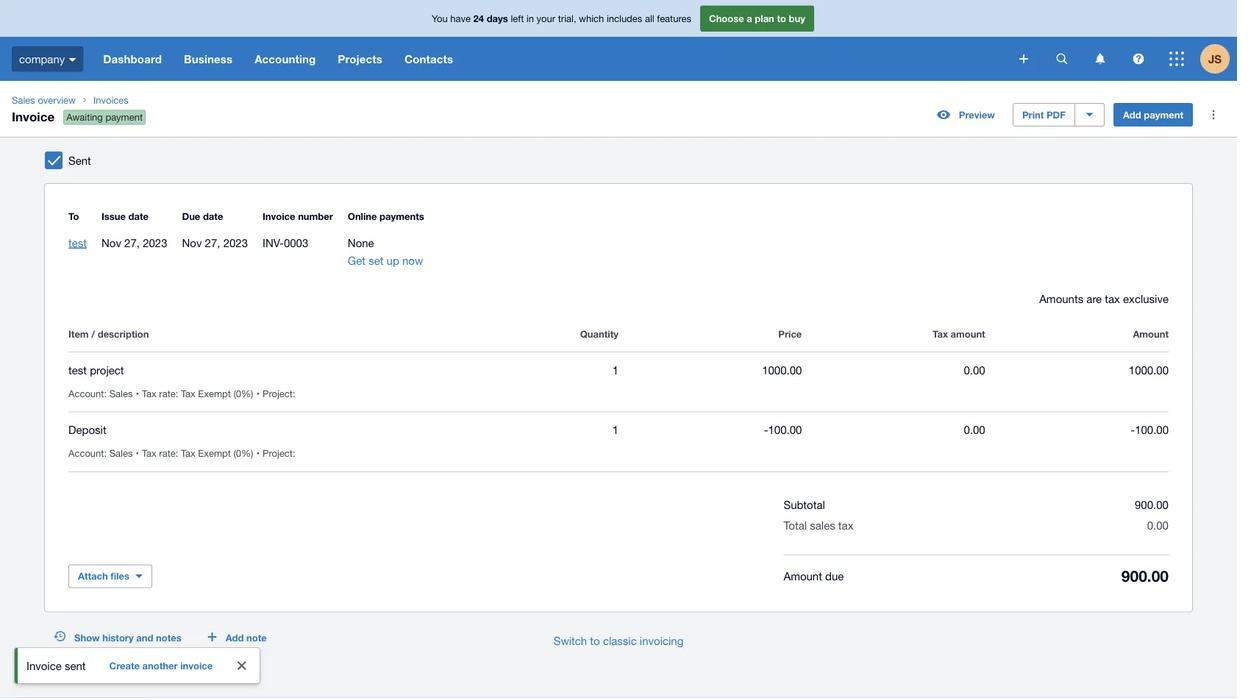 Task type: vqa. For each thing, say whether or not it's contained in the screenshot.
2nd -
yes



Task type: locate. For each thing, give the bounding box(es) containing it.
2 date from the left
[[203, 210, 223, 222]]

payment for awaiting payment
[[106, 112, 143, 123]]

1000.00
[[762, 363, 802, 376], [1129, 363, 1169, 376]]

1 cell for 1000.00
[[435, 361, 619, 379]]

set
[[369, 254, 384, 267]]

1 rate from the top
[[159, 388, 176, 399]]

2 nov from the left
[[182, 236, 202, 249]]

2 nov 27, 2023 from the left
[[182, 236, 248, 249]]

2 1000.00 cell from the left
[[986, 361, 1169, 379]]

2 0.00 cell from the top
[[802, 421, 986, 439]]

tax rate : tax exempt (0%) down test project cell
[[142, 388, 253, 399]]

invoice left sent
[[26, 659, 62, 672]]

1000.00 cell down the price column header
[[619, 361, 802, 379]]

1 vertical spatial test
[[68, 363, 87, 376]]

0 vertical spatial 1
[[613, 363, 619, 376]]

1 vertical spatial amount
[[784, 570, 822, 582]]

1 2023 from the left
[[143, 236, 167, 249]]

2 tax rate : tax exempt (0%) from the top
[[142, 448, 253, 459]]

2 27, from the left
[[205, 236, 220, 249]]

0 vertical spatial amount
[[1133, 328, 1169, 340]]

0 vertical spatial tax rate : tax exempt (0%)
[[142, 388, 253, 399]]

1 horizontal spatial date
[[203, 210, 223, 222]]

rate for deposit
[[159, 448, 176, 459]]

date
[[128, 210, 149, 222], [203, 210, 223, 222]]

account : sales for deposit
[[68, 448, 133, 459]]

0 vertical spatial 1 cell
[[435, 361, 619, 379]]

1 date from the left
[[128, 210, 149, 222]]

1 27, from the left
[[124, 236, 140, 249]]

nov down "due"
[[182, 236, 202, 249]]

to right switch
[[590, 635, 600, 647]]

sales overview
[[12, 94, 76, 106]]

tax rate : tax exempt (0%) down deposit "cell"
[[142, 448, 253, 459]]

project down deposit "cell"
[[263, 448, 293, 459]]

account : sales
[[68, 388, 133, 399], [68, 448, 133, 459]]

add payment
[[1123, 109, 1184, 120]]

nov 27, 2023 down the issue date
[[102, 236, 167, 249]]

0 vertical spatial project
[[263, 388, 293, 399]]

2 vertical spatial invoice
[[26, 659, 62, 672]]

(0%) down test project cell
[[234, 388, 253, 399]]

0 vertical spatial 0.00
[[964, 363, 986, 376]]

27, down the issue date
[[124, 236, 140, 249]]

0 horizontal spatial 2023
[[143, 236, 167, 249]]

2 1 cell from the top
[[435, 421, 619, 439]]

2 test from the top
[[68, 363, 87, 376]]

js button
[[1201, 37, 1237, 81]]

nov 27, 2023 for due date
[[182, 236, 248, 249]]

invoice sent
[[26, 659, 86, 672]]

invoice for invoice
[[12, 109, 55, 124]]

1 vertical spatial sales
[[109, 388, 133, 399]]

deposit
[[68, 423, 106, 436]]

1 vertical spatial 1
[[613, 423, 619, 436]]

0 vertical spatial account
[[68, 388, 104, 399]]

2 vertical spatial 0.00
[[1147, 519, 1169, 532]]

exclusive
[[1123, 292, 1169, 305]]

amount down exclusive
[[1133, 328, 1169, 340]]

2 row from the top
[[68, 352, 1169, 412]]

invoice down sales overview link
[[12, 109, 55, 124]]

0 horizontal spatial payment
[[106, 112, 143, 123]]

test inside test project cell
[[68, 363, 87, 376]]

company
[[19, 52, 65, 65]]

1 horizontal spatial -100.00 cell
[[986, 421, 1169, 439]]

1 exempt from the top
[[198, 388, 231, 399]]

0 vertical spatial project :
[[263, 388, 295, 399]]

to inside button
[[590, 635, 600, 647]]

2 project : from the top
[[263, 448, 295, 459]]

1000.00 cell down amount column header
[[986, 361, 1169, 379]]

0 horizontal spatial date
[[128, 210, 149, 222]]

2 1 from the top
[[613, 423, 619, 436]]

project :
[[263, 388, 295, 399], [263, 448, 295, 459]]

0 vertical spatial (0%)
[[234, 388, 253, 399]]

exempt down test project cell
[[198, 388, 231, 399]]

1 horizontal spatial 1000.00
[[1129, 363, 1169, 376]]

another
[[142, 660, 178, 671]]

add inside add note button
[[226, 632, 244, 644]]

2023 for issue date
[[143, 236, 167, 249]]

0 horizontal spatial -100.00 cell
[[619, 421, 802, 439]]

to
[[777, 13, 786, 24], [590, 635, 600, 647]]

test left project
[[68, 363, 87, 376]]

1 vertical spatial rate
[[159, 448, 176, 459]]

item / description
[[68, 328, 149, 340]]

table
[[68, 308, 1169, 472]]

2 account : sales from the top
[[68, 448, 133, 459]]

0 horizontal spatial -
[[764, 423, 768, 436]]

project for test project
[[263, 388, 293, 399]]

row for sales
[[68, 352, 1169, 412]]

date for due date
[[203, 210, 223, 222]]

rate
[[159, 388, 176, 399], [159, 448, 176, 459]]

1 horizontal spatial 27,
[[205, 236, 220, 249]]

payment for add payment
[[1144, 109, 1184, 120]]

900.00
[[1135, 498, 1169, 511], [1122, 567, 1169, 585]]

test for test link
[[68, 236, 87, 249]]

1 horizontal spatial to
[[777, 13, 786, 24]]

business button
[[173, 37, 244, 81]]

row
[[68, 325, 1169, 352], [68, 352, 1169, 412], [68, 412, 1169, 472]]

2 project from the top
[[263, 448, 293, 459]]

project down test project cell
[[263, 388, 293, 399]]

27, for issue
[[124, 236, 140, 249]]

account down "deposit" at left
[[68, 448, 104, 459]]

2 1000.00 from the left
[[1129, 363, 1169, 376]]

cell
[[68, 388, 142, 399], [142, 388, 263, 399], [263, 388, 301, 399], [68, 448, 142, 459], [142, 448, 263, 459], [263, 448, 301, 459]]

payment down invoices link
[[106, 112, 143, 123]]

payment left the more invoice options icon
[[1144, 109, 1184, 120]]

2023 down the issue date
[[143, 236, 167, 249]]

account down test project
[[68, 388, 104, 399]]

1 -100.00 from the left
[[764, 423, 802, 436]]

0 horizontal spatial 100.00
[[768, 423, 802, 436]]

-100.00
[[764, 423, 802, 436], [1131, 423, 1169, 436]]

0 vertical spatial rate
[[159, 388, 176, 399]]

1 1000.00 from the left
[[762, 363, 802, 376]]

1000.00 down exclusive
[[1129, 363, 1169, 376]]

price column header
[[619, 325, 802, 343]]

invoices
[[93, 94, 129, 106]]

add for add note
[[226, 632, 244, 644]]

description
[[98, 328, 149, 340]]

project
[[90, 363, 124, 376]]

1 horizontal spatial payment
[[1144, 109, 1184, 120]]

2 - from the left
[[1131, 423, 1135, 436]]

sales for deposit
[[109, 448, 133, 459]]

payment inside button
[[1144, 109, 1184, 120]]

1 vertical spatial project :
[[263, 448, 295, 459]]

account : sales for test project
[[68, 388, 133, 399]]

1 horizontal spatial 1000.00 cell
[[986, 361, 1169, 379]]

dashboard link
[[92, 37, 173, 81]]

1 vertical spatial tax rate : tax exempt (0%)
[[142, 448, 253, 459]]

1 row from the top
[[68, 325, 1169, 352]]

(0%) for deposit
[[234, 448, 253, 459]]

attach
[[78, 571, 108, 582]]

1 horizontal spatial -100.00
[[1131, 423, 1169, 436]]

1000.00 down price
[[762, 363, 802, 376]]

1 horizontal spatial nov 27, 2023
[[182, 236, 248, 249]]

2 vertical spatial sales
[[109, 448, 133, 459]]

-100.00 cell
[[619, 421, 802, 439], [986, 421, 1169, 439]]

1 vertical spatial account
[[68, 448, 104, 459]]

invoice inside alert
[[26, 659, 62, 672]]

1 horizontal spatial amount
[[1133, 328, 1169, 340]]

date for issue date
[[128, 210, 149, 222]]

(0%) for test project
[[234, 388, 253, 399]]

2 100.00 from the left
[[1135, 423, 1169, 436]]

test link
[[68, 236, 87, 249]]

1 vertical spatial (0%)
[[234, 448, 253, 459]]

1 cell
[[435, 361, 619, 379], [435, 421, 619, 439]]

0 horizontal spatial nov 27, 2023
[[102, 236, 167, 249]]

project
[[263, 388, 293, 399], [263, 448, 293, 459]]

1 tax rate : tax exempt (0%) from the top
[[142, 388, 253, 399]]

1 vertical spatial add
[[226, 632, 244, 644]]

1 account from the top
[[68, 388, 104, 399]]

1 vertical spatial 1 cell
[[435, 421, 619, 439]]

a
[[747, 13, 752, 24]]

tax amount
[[933, 328, 986, 340]]

2 account from the top
[[68, 448, 104, 459]]

1 horizontal spatial 100.00
[[1135, 423, 1169, 436]]

amount for amount due
[[784, 570, 822, 582]]

0 horizontal spatial nov
[[102, 236, 121, 249]]

1 (0%) from the top
[[234, 388, 253, 399]]

100.00
[[768, 423, 802, 436], [1135, 423, 1169, 436]]

get set up now link
[[348, 252, 424, 269]]

1 1 cell from the top
[[435, 361, 619, 379]]

sales
[[12, 94, 35, 106], [109, 388, 133, 399], [109, 448, 133, 459]]

amount left due
[[784, 570, 822, 582]]

preview
[[959, 109, 995, 120]]

and
[[136, 632, 153, 644]]

row containing test project
[[68, 352, 1169, 412]]

0 vertical spatial 0.00 cell
[[802, 361, 986, 379]]

show history and notes
[[74, 632, 181, 644]]

tax right sales
[[839, 519, 854, 532]]

1 100.00 from the left
[[768, 423, 802, 436]]

nov 27, 2023 down due date
[[182, 236, 248, 249]]

3 row from the top
[[68, 412, 1169, 472]]

deposit cell
[[68, 421, 435, 439]]

1 nov 27, 2023 from the left
[[102, 236, 167, 249]]

2 2023 from the left
[[223, 236, 248, 249]]

0 vertical spatial add
[[1123, 109, 1142, 120]]

banner containing dashboard
[[0, 0, 1237, 81]]

2 (0%) from the top
[[234, 448, 253, 459]]

amount due
[[784, 570, 844, 582]]

1 horizontal spatial 2023
[[223, 236, 248, 249]]

show
[[74, 632, 100, 644]]

row group containing test project
[[68, 352, 1169, 472]]

to left buy
[[777, 13, 786, 24]]

tax right are
[[1105, 292, 1120, 305]]

exempt for test project
[[198, 388, 231, 399]]

sales for test project
[[109, 388, 133, 399]]

0.00
[[964, 363, 986, 376], [964, 423, 986, 436], [1147, 519, 1169, 532]]

1 test from the top
[[68, 236, 87, 249]]

1 vertical spatial account : sales
[[68, 448, 133, 459]]

sales
[[810, 519, 836, 532]]

1000.00 for 1st 1000.00 cell from the left
[[762, 363, 802, 376]]

1 project from the top
[[263, 388, 293, 399]]

0 vertical spatial test
[[68, 236, 87, 249]]

features
[[657, 13, 692, 24]]

row containing item / description
[[68, 325, 1169, 352]]

total
[[784, 519, 807, 532]]

amount
[[1133, 328, 1169, 340], [784, 570, 822, 582]]

invoice
[[12, 109, 55, 124], [263, 210, 295, 222], [26, 659, 62, 672]]

online
[[348, 210, 377, 222]]

amount inside column header
[[1133, 328, 1169, 340]]

online payments
[[348, 210, 424, 222]]

exempt down deposit "cell"
[[198, 448, 231, 459]]

1 vertical spatial to
[[590, 635, 600, 647]]

to
[[68, 210, 79, 222]]

1 vertical spatial project
[[263, 448, 293, 459]]

number
[[298, 210, 333, 222]]

banner
[[0, 0, 1237, 81]]

0.00 for 1000.00
[[964, 363, 986, 376]]

2023 left inv-
[[223, 236, 248, 249]]

(0%) down deposit "cell"
[[234, 448, 253, 459]]

due
[[182, 210, 200, 222]]

1 vertical spatial exempt
[[198, 448, 231, 459]]

0.00 cell
[[802, 361, 986, 379], [802, 421, 986, 439]]

nov down issue
[[102, 236, 121, 249]]

0 horizontal spatial 1000.00 cell
[[619, 361, 802, 379]]

notes
[[156, 632, 181, 644]]

1 horizontal spatial add
[[1123, 109, 1142, 120]]

invoices link
[[87, 93, 157, 107]]

close image
[[227, 651, 257, 681]]

(0%)
[[234, 388, 253, 399], [234, 448, 253, 459]]

add
[[1123, 109, 1142, 120], [226, 632, 244, 644]]

date right "due"
[[203, 210, 223, 222]]

0 horizontal spatial -100.00
[[764, 423, 802, 436]]

row group
[[68, 352, 1169, 472]]

project : down deposit "cell"
[[263, 448, 295, 459]]

1 horizontal spatial tax
[[1105, 292, 1120, 305]]

account : sales down test project
[[68, 388, 133, 399]]

0 horizontal spatial 1000.00
[[762, 363, 802, 376]]

pdf
[[1047, 109, 1066, 120]]

date right issue
[[128, 210, 149, 222]]

2 rate from the top
[[159, 448, 176, 459]]

add for add payment
[[1123, 109, 1142, 120]]

tax
[[1105, 292, 1120, 305], [839, 519, 854, 532]]

create
[[109, 660, 140, 671]]

0 horizontal spatial tax
[[839, 519, 854, 532]]

invoice sent alert
[[15, 648, 260, 683]]

1 1 from the top
[[613, 363, 619, 376]]

1 vertical spatial tax
[[839, 519, 854, 532]]

invoice number
[[263, 210, 333, 222]]

history
[[102, 632, 134, 644]]

1 for -100.00
[[613, 423, 619, 436]]

account : sales down "deposit" at left
[[68, 448, 133, 459]]

27, down due date
[[205, 236, 220, 249]]

plan
[[755, 13, 775, 24]]

27, for due
[[205, 236, 220, 249]]

0 vertical spatial exempt
[[198, 388, 231, 399]]

27,
[[124, 236, 140, 249], [205, 236, 220, 249]]

1 horizontal spatial nov
[[182, 236, 202, 249]]

2 exempt from the top
[[198, 448, 231, 459]]

1 horizontal spatial -
[[1131, 423, 1135, 436]]

0.00 cell for -100.00
[[802, 421, 986, 439]]

0 horizontal spatial amount
[[784, 570, 822, 582]]

invoice up inv-
[[263, 210, 295, 222]]

1000.00 cell
[[619, 361, 802, 379], [986, 361, 1169, 379]]

1 0.00 cell from the top
[[802, 361, 986, 379]]

0 vertical spatial tax
[[1105, 292, 1120, 305]]

0 vertical spatial account : sales
[[68, 388, 133, 399]]

0 horizontal spatial to
[[590, 635, 600, 647]]

1 project : from the top
[[263, 388, 295, 399]]

1 vertical spatial 0.00 cell
[[802, 421, 986, 439]]

you
[[432, 13, 448, 24]]

svg image
[[1057, 53, 1068, 64], [1096, 53, 1105, 64], [1133, 53, 1144, 64], [1020, 54, 1028, 63], [69, 58, 76, 62]]

1 - from the left
[[764, 423, 768, 436]]

0 vertical spatial invoice
[[12, 109, 55, 124]]

exempt
[[198, 388, 231, 399], [198, 448, 231, 459]]

add inside add payment button
[[1123, 109, 1142, 120]]

1 nov from the left
[[102, 236, 121, 249]]

row containing deposit
[[68, 412, 1169, 472]]

1 account : sales from the top
[[68, 388, 133, 399]]

0 horizontal spatial 27,
[[124, 236, 140, 249]]

account for deposit
[[68, 448, 104, 459]]

price
[[779, 328, 802, 340]]

test down to
[[68, 236, 87, 249]]

:
[[104, 388, 107, 399], [176, 388, 178, 399], [293, 388, 295, 399], [104, 448, 107, 459], [176, 448, 178, 459], [293, 448, 295, 459]]

project : down test project cell
[[263, 388, 295, 399]]

1 vertical spatial invoice
[[263, 210, 295, 222]]

0 vertical spatial sales
[[12, 94, 35, 106]]

0 horizontal spatial add
[[226, 632, 244, 644]]

1 vertical spatial 0.00
[[964, 423, 986, 436]]

tax for are
[[1105, 292, 1120, 305]]



Task type: describe. For each thing, give the bounding box(es) containing it.
classic
[[603, 635, 637, 647]]

preview button
[[928, 103, 1004, 127]]

tax rate : tax exempt (0%) for deposit
[[142, 448, 253, 459]]

issue
[[102, 210, 126, 222]]

1 -100.00 cell from the left
[[619, 421, 802, 439]]

- for 1st '-100.00' cell from left
[[764, 423, 768, 436]]

item
[[68, 328, 89, 340]]

awaiting payment
[[66, 112, 143, 123]]

tax for sales
[[839, 519, 854, 532]]

add note
[[226, 632, 267, 644]]

1 cell for -100.00
[[435, 421, 619, 439]]

attach files button
[[68, 565, 152, 588]]

business
[[184, 52, 233, 65]]

print pdf
[[1023, 109, 1066, 120]]

up
[[387, 254, 399, 267]]

trial,
[[558, 13, 576, 24]]

0.00 cell for 1000.00
[[802, 361, 986, 379]]

sent
[[65, 659, 86, 672]]

more invoice options image
[[1199, 100, 1229, 129]]

inv-
[[263, 236, 284, 249]]

all
[[645, 13, 655, 24]]

quantity column header
[[435, 325, 619, 343]]

switch
[[554, 635, 587, 647]]

/
[[91, 328, 95, 340]]

projects
[[338, 52, 383, 65]]

contacts button
[[394, 37, 464, 81]]

- for first '-100.00' cell from right
[[1131, 423, 1135, 436]]

company button
[[0, 37, 92, 81]]

24
[[473, 13, 484, 24]]

which
[[579, 13, 604, 24]]

overview
[[38, 94, 76, 106]]

get
[[348, 254, 366, 267]]

subtotal
[[784, 498, 825, 511]]

none get set up now
[[348, 236, 423, 267]]

1 1000.00 cell from the left
[[619, 361, 802, 379]]

test project
[[68, 363, 124, 376]]

row for -100.00
[[68, 325, 1169, 352]]

project : for test project
[[263, 388, 295, 399]]

invoice for invoice sent
[[26, 659, 62, 672]]

invoicing
[[640, 635, 684, 647]]

tax rate : tax exempt (0%) for test project
[[142, 388, 253, 399]]

dashboard
[[103, 52, 162, 65]]

tax inside column header
[[933, 328, 948, 340]]

nov for issue
[[102, 236, 121, 249]]

nov 27, 2023 for issue date
[[102, 236, 167, 249]]

contacts
[[405, 52, 453, 65]]

account for test project
[[68, 388, 104, 399]]

2 -100.00 cell from the left
[[986, 421, 1169, 439]]

sent
[[68, 154, 91, 167]]

accounting button
[[244, 37, 327, 81]]

sales overview link
[[6, 93, 82, 107]]

rate for test project
[[159, 388, 176, 399]]

0 vertical spatial 900.00
[[1135, 498, 1169, 511]]

table containing test project
[[68, 308, 1169, 472]]

print
[[1023, 109, 1044, 120]]

0 vertical spatial to
[[777, 13, 786, 24]]

buy
[[789, 13, 806, 24]]

item / description column header
[[68, 325, 435, 343]]

inv-0003
[[263, 236, 308, 249]]

project for deposit
[[263, 448, 293, 459]]

switch to classic invoicing
[[554, 635, 684, 647]]

1000.00 for 1st 1000.00 cell from right
[[1129, 363, 1169, 376]]

test project cell
[[68, 361, 435, 379]]

choose
[[709, 13, 744, 24]]

are
[[1087, 292, 1102, 305]]

due
[[826, 570, 844, 582]]

amount for amount
[[1133, 328, 1169, 340]]

includes
[[607, 13, 642, 24]]

amounts are tax exclusive
[[1040, 292, 1169, 305]]

nov for due
[[182, 236, 202, 249]]

tax amount column header
[[802, 325, 986, 343]]

test for test project
[[68, 363, 87, 376]]

quantity
[[580, 328, 619, 340]]

total sales tax
[[784, 519, 854, 532]]

project : for deposit
[[263, 448, 295, 459]]

have
[[450, 13, 471, 24]]

svg image inside company popup button
[[69, 58, 76, 62]]

now
[[402, 254, 423, 267]]

invoice
[[180, 660, 213, 671]]

your
[[537, 13, 556, 24]]

due date
[[182, 210, 223, 222]]

100.00 for first '-100.00' cell from right
[[1135, 423, 1169, 436]]

switch to classic invoicing button
[[542, 626, 695, 656]]

invoice for invoice number
[[263, 210, 295, 222]]

create another invoice button
[[100, 654, 222, 678]]

1 vertical spatial 900.00
[[1122, 567, 1169, 585]]

choose a plan to buy
[[709, 13, 806, 24]]

js
[[1209, 52, 1222, 65]]

show history and notes button
[[45, 626, 190, 650]]

left
[[511, 13, 524, 24]]

add note button
[[199, 626, 276, 650]]

svg image
[[1170, 51, 1184, 66]]

0003
[[284, 236, 308, 249]]

projects button
[[327, 37, 394, 81]]

print pdf button
[[1013, 103, 1076, 127]]

none
[[348, 236, 374, 249]]

amounts
[[1040, 292, 1084, 305]]

exempt for deposit
[[198, 448, 231, 459]]

2023 for due date
[[223, 236, 248, 249]]

in
[[527, 13, 534, 24]]

0.00 for -100.00
[[964, 423, 986, 436]]

days
[[487, 13, 508, 24]]

awaiting
[[66, 112, 103, 123]]

1 for 1000.00
[[613, 363, 619, 376]]

payments
[[380, 210, 424, 222]]

files
[[111, 571, 130, 582]]

100.00 for 1st '-100.00' cell from left
[[768, 423, 802, 436]]

amount
[[951, 328, 986, 340]]

add payment button
[[1114, 103, 1193, 127]]

attach files
[[78, 571, 130, 582]]

amount column header
[[986, 325, 1169, 343]]

issue date
[[102, 210, 149, 222]]

2 -100.00 from the left
[[1131, 423, 1169, 436]]

you have 24 days left in your trial, which includes all features
[[432, 13, 692, 24]]

note
[[247, 632, 267, 644]]



